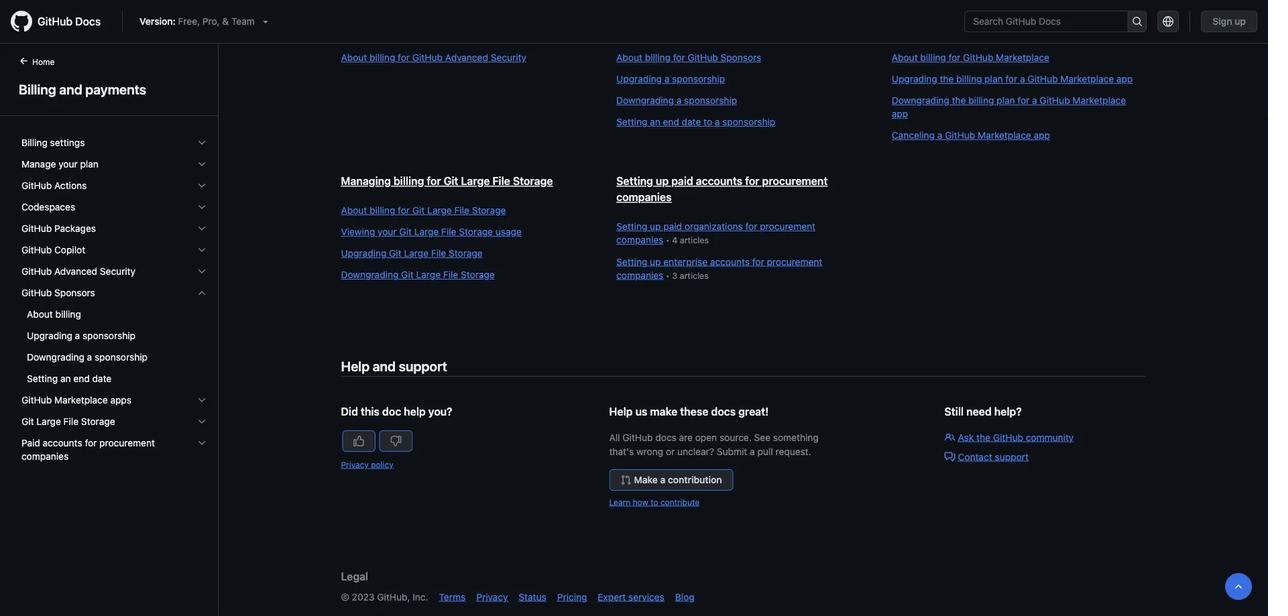 Task type: describe. For each thing, give the bounding box(es) containing it.
did this doc help you? option group
[[341, 431, 526, 452]]

github marketplace apps
[[21, 395, 131, 406]]

marketplace inside 'link'
[[996, 52, 1049, 63]]

for inside the setting up paid accounts for procurement companies
[[745, 175, 760, 187]]

or
[[666, 446, 675, 457]]

source.
[[720, 432, 752, 443]]

upgrading a sponsorship link for downgrading a sponsorship link related to setting an end date link
[[16, 325, 213, 347]]

this
[[361, 405, 380, 418]]

version:
[[140, 16, 176, 27]]

home
[[32, 57, 55, 66]]

contribution
[[668, 474, 722, 486]]

downgrading a sponsorship link for setting an end date to a sponsorship link
[[616, 94, 865, 107]]

billing and payments element
[[0, 54, 219, 615]]

github sponsors element containing github sponsors
[[11, 282, 218, 390]]

about billing for github advanced security link
[[341, 51, 590, 64]]

• for paid
[[666, 235, 670, 245]]

large up viewing your git large file storage usage
[[427, 205, 452, 216]]

downgrading the billing plan for a github marketplace app link
[[892, 94, 1140, 121]]

github sponsors
[[21, 287, 95, 298]]

paid accounts for procurement companies button
[[16, 433, 213, 467]]

upgrading inside billing and payments element
[[27, 330, 72, 341]]

setting up paid accounts for procurement companies
[[616, 175, 828, 204]]

copilot
[[54, 244, 85, 256]]

something
[[773, 432, 819, 443]]

all
[[609, 432, 620, 443]]

make a contribution
[[634, 474, 722, 486]]

advanced inside dropdown button
[[54, 266, 97, 277]]

learn how to contribute link
[[609, 498, 699, 507]]

©
[[341, 591, 349, 603]]

0 vertical spatial upgrading a sponsorship
[[616, 73, 725, 84]]

blog link
[[675, 591, 695, 603]]

for inside 'link'
[[949, 52, 961, 63]]

git large file storage button
[[16, 411, 213, 433]]

contribute
[[660, 498, 699, 507]]

learn
[[609, 498, 630, 507]]

setting for setting an end date
[[27, 373, 58, 384]]

date for setting an end date
[[92, 373, 111, 384]]

downgrading for downgrading git large file storage link
[[341, 269, 399, 280]]

plan inside dropdown button
[[80, 159, 99, 170]]

github inside downgrading the billing plan for a github marketplace app
[[1040, 95, 1070, 106]]

billing settings
[[21, 137, 85, 148]]

us
[[635, 405, 647, 418]]

sc 9kayk9 0 image for security
[[196, 266, 207, 277]]

procurement for setting up enterprise accounts for procurement companies
[[767, 256, 822, 267]]

git large file storage
[[21, 416, 115, 427]]

policy
[[371, 460, 394, 469]]

0 vertical spatial docs
[[711, 405, 736, 418]]

a inside upgrading the billing plan for a github marketplace app link
[[1020, 73, 1025, 84]]

free,
[[178, 16, 200, 27]]

sign up link
[[1201, 11, 1257, 32]]

accounts for paid
[[696, 175, 743, 187]]

large up about billing for git large file storage link
[[461, 175, 490, 187]]

1 horizontal spatial app
[[1034, 130, 1050, 141]]

setting for setting up paid accounts for procurement companies
[[616, 175, 653, 187]]

a inside setting an end date to a sponsorship link
[[715, 116, 720, 127]]

make
[[650, 405, 677, 418]]

docs inside all github docs are open source. see something that's wrong or unclear? submit a pull request.
[[655, 432, 677, 443]]

enterprise
[[663, 256, 708, 267]]

accounts inside the paid accounts for procurement companies
[[43, 438, 82, 449]]

companies for setting up paid accounts for procurement companies
[[616, 191, 672, 204]]

you?
[[428, 405, 452, 418]]

sc 9kayk9 0 image for apps
[[196, 395, 207, 406]]

up for setting up paid accounts for procurement companies
[[656, 175, 669, 187]]

file inside about billing for git large file storage link
[[454, 205, 469, 216]]

github actions
[[21, 180, 87, 191]]

about billing for github advanced security
[[341, 52, 526, 63]]

expert services
[[598, 591, 664, 603]]

contact
[[958, 451, 992, 462]]

privacy policy link
[[341, 460, 394, 469]]

about for about billing for github advanced security
[[616, 52, 642, 63]]

did this doc help you?
[[341, 405, 452, 418]]

for inside downgrading the billing plan for a github marketplace app
[[1018, 95, 1030, 106]]

git up downgrading git large file storage
[[389, 248, 401, 259]]

downgrading a sponsorship link for setting an end date link
[[16, 347, 213, 368]]

help for help and support
[[341, 358, 370, 374]]

github actions button
[[16, 175, 213, 196]]

storage inside dropdown button
[[81, 416, 115, 427]]

canceling a github marketplace app
[[892, 130, 1050, 141]]

doc
[[382, 405, 401, 418]]

apps inside dropdown button
[[110, 395, 131, 406]]

billing for billing and payments
[[19, 81, 56, 97]]

legal
[[341, 570, 368, 583]]

need
[[966, 405, 992, 418]]

and for billing
[[59, 81, 82, 97]]

services
[[628, 591, 664, 603]]

app for downgrading the billing plan for a github marketplace app
[[892, 108, 908, 119]]

• 3 articles
[[663, 271, 709, 280]]

paid accounts for procurement companies
[[21, 438, 155, 462]]

select language: current language is english image
[[1163, 16, 1174, 27]]

blog
[[675, 591, 695, 603]]

still need help?
[[945, 405, 1022, 418]]

about for managing billing for github marketplace apps
[[892, 52, 918, 63]]

privacy for privacy
[[476, 591, 508, 603]]

your for viewing
[[378, 226, 397, 237]]

upgrading the billing plan for a github marketplace app
[[892, 73, 1133, 84]]

sponsors inside dropdown button
[[54, 287, 95, 298]]

paid
[[21, 438, 40, 449]]

github marketplace apps button
[[16, 390, 213, 411]]

marketplace inside dropdown button
[[54, 395, 108, 406]]

about billing for github marketplace link
[[892, 51, 1140, 64]]

codespaces
[[21, 202, 75, 213]]

setting for setting an end date to a sponsorship
[[616, 116, 647, 127]]

sponsorship down about billing for github sponsors
[[672, 73, 725, 84]]

search image
[[1132, 16, 1143, 27]]

a inside all github docs are open source. see something that's wrong or unclear? submit a pull request.
[[750, 446, 755, 457]]

team
[[231, 16, 255, 27]]

all github docs are open source. see something that's wrong or unclear? submit a pull request.
[[609, 432, 819, 457]]

git down upgrading git large file storage
[[401, 269, 414, 280]]

canceling a github marketplace app link
[[892, 129, 1140, 142]]

setting an end date
[[27, 373, 111, 384]]

about billing for github sponsors link
[[616, 51, 865, 64]]

about billing
[[27, 309, 81, 320]]

privacy link
[[476, 591, 508, 603]]

git up upgrading git large file storage
[[399, 226, 412, 237]]

codespaces button
[[16, 196, 213, 218]]

accounts for enterprise
[[710, 256, 750, 267]]

billing for managing billing for github marketplace apps
[[944, 22, 975, 35]]

github sponsors element containing about billing
[[11, 304, 218, 390]]

about inside about billing for github advanced security link
[[341, 52, 367, 63]]

large inside dropdown button
[[36, 416, 61, 427]]

privacy for privacy policy
[[341, 460, 369, 469]]

upgrading down viewing
[[341, 248, 387, 259]]

github docs
[[38, 15, 101, 28]]

sponsorship down about billing link
[[82, 330, 135, 341]]

plan for upgrading
[[985, 73, 1003, 84]]

sign up
[[1213, 16, 1246, 27]]

end for setting an end date
[[73, 373, 90, 384]]

0 horizontal spatial to
[[651, 498, 658, 507]]

make
[[634, 474, 658, 486]]

billing for about billing
[[55, 309, 81, 320]]

sponsorship up the setting an end date to a sponsorship
[[684, 95, 737, 106]]

managing billing for github marketplace apps link
[[892, 22, 1123, 35]]

• 4 articles
[[663, 235, 709, 245]]

great!
[[738, 405, 769, 418]]

date for setting an end date to a sponsorship
[[682, 116, 701, 127]]

request.
[[776, 446, 811, 457]]

settings
[[50, 137, 85, 148]]

scroll to top image
[[1233, 581, 1244, 592]]

setting up paid organizations for procurement companies
[[616, 221, 816, 245]]

sponsorship up setting an end date link
[[95, 352, 148, 363]]

contact support
[[958, 451, 1029, 462]]

1 vertical spatial support
[[995, 451, 1029, 462]]

payments
[[85, 81, 146, 97]]

viewing
[[341, 226, 375, 237]]

4
[[672, 235, 678, 245]]

git up about billing for git large file storage link
[[444, 175, 458, 187]]

are
[[679, 432, 693, 443]]

downgrading for downgrading the billing plan for a github marketplace app link
[[892, 95, 949, 106]]

about billing for git large file storage
[[341, 205, 506, 216]]

file inside upgrading git large file storage link
[[431, 248, 446, 259]]

see
[[754, 432, 771, 443]]



Task type: locate. For each thing, give the bounding box(es) containing it.
setting up paid accounts for procurement companies link
[[616, 175, 828, 204]]

github packages button
[[16, 218, 213, 239]]

plan down about billing for github marketplace 'link'
[[985, 73, 1003, 84]]

billing inside about billing for github sponsors link
[[645, 52, 671, 63]]

help and support
[[341, 358, 447, 374]]

companies for setting up paid organizations for procurement companies
[[616, 234, 663, 245]]

plan for downgrading
[[997, 95, 1015, 106]]

0 vertical spatial date
[[682, 116, 701, 127]]

apps
[[1098, 22, 1123, 35], [110, 395, 131, 406]]

companies inside the setting up paid accounts for procurement companies
[[616, 191, 672, 204]]

1 vertical spatial your
[[378, 226, 397, 237]]

submit
[[717, 446, 747, 457]]

0 horizontal spatial downgrading a sponsorship
[[27, 352, 148, 363]]

paid inside setting up paid organizations for procurement companies
[[663, 221, 682, 232]]

end inside github sponsors element
[[73, 373, 90, 384]]

sc 9kayk9 0 image inside github copilot dropdown button
[[196, 245, 207, 256]]

help us make these docs great!
[[609, 405, 769, 418]]

tooltip
[[1225, 573, 1252, 600]]

help left us
[[609, 405, 633, 418]]

setting inside setting up enterprise accounts for procurement companies
[[616, 256, 647, 267]]

companies inside the paid accounts for procurement companies
[[21, 451, 69, 462]]

setting for setting up enterprise accounts for procurement companies
[[616, 256, 647, 267]]

upgrading a sponsorship link for downgrading a sponsorship link for setting an end date to a sponsorship link
[[616, 72, 865, 86]]

sign
[[1213, 16, 1232, 27]]

app down search icon
[[1116, 73, 1133, 84]]

the down about billing for github marketplace at the right of page
[[940, 73, 954, 84]]

sponsorship down about billing for github sponsors link
[[722, 116, 775, 127]]

1 vertical spatial downgrading a sponsorship link
[[16, 347, 213, 368]]

managing up about billing for github marketplace at the right of page
[[892, 22, 942, 35]]

0 vertical spatial apps
[[1098, 22, 1123, 35]]

0 vertical spatial to
[[704, 116, 712, 127]]

managing up viewing
[[341, 175, 391, 187]]

large up paid
[[36, 416, 61, 427]]

apps left search icon
[[1098, 22, 1123, 35]]

procurement inside the paid accounts for procurement companies
[[99, 438, 155, 449]]

the for upgrading
[[940, 73, 954, 84]]

sc 9kayk9 0 image inside github marketplace apps dropdown button
[[196, 395, 207, 406]]

file down about billing for git large file storage link
[[441, 226, 456, 237]]

0 vertical spatial articles
[[680, 235, 709, 245]]

2 • from the top
[[666, 271, 670, 280]]

github,
[[377, 591, 410, 603]]

about inside about billing for github marketplace 'link'
[[892, 52, 918, 63]]

viewing your git large file storage usage link
[[341, 225, 590, 239]]

1 vertical spatial and
[[373, 358, 396, 374]]

canceling
[[892, 130, 935, 141]]

0 vertical spatial upgrading a sponsorship link
[[616, 72, 865, 86]]

procurement for setting up paid organizations for procurement companies
[[760, 221, 816, 232]]

billing inside dropdown button
[[21, 137, 48, 148]]

your inside dropdown button
[[59, 159, 78, 170]]

status link
[[519, 591, 546, 603]]

upgrading down about billing for github sponsors
[[616, 73, 662, 84]]

and up the doc
[[373, 358, 396, 374]]

1 github sponsors element from the top
[[11, 282, 218, 390]]

Search GitHub Docs search field
[[965, 11, 1128, 32]]

to inside setting an end date to a sponsorship link
[[704, 116, 712, 127]]

open
[[695, 432, 717, 443]]

sc 9kayk9 0 image inside manage your plan dropdown button
[[196, 159, 207, 170]]

date up github marketplace apps dropdown button
[[92, 373, 111, 384]]

1 horizontal spatial and
[[373, 358, 396, 374]]

setting inside billing and payments element
[[27, 373, 58, 384]]

a inside canceling a github marketplace app link
[[937, 130, 942, 141]]

companies left 3
[[616, 270, 663, 281]]

upgrading a sponsorship down about billing
[[27, 330, 135, 341]]

0 horizontal spatial privacy
[[341, 460, 369, 469]]

1 horizontal spatial upgrading a sponsorship
[[616, 73, 725, 84]]

procurement inside setting up paid organizations for procurement companies
[[760, 221, 816, 232]]

0 vertical spatial an
[[650, 116, 660, 127]]

your for manage
[[59, 159, 78, 170]]

billing inside about billing for github advanced security link
[[370, 52, 395, 63]]

companies up • 4 articles
[[616, 191, 672, 204]]

file down github marketplace apps
[[64, 416, 79, 427]]

upgrading a sponsorship inside github sponsors element
[[27, 330, 135, 341]]

0 horizontal spatial and
[[59, 81, 82, 97]]

1 horizontal spatial support
[[995, 451, 1029, 462]]

an for setting an end date
[[60, 373, 71, 384]]

expert services link
[[598, 591, 664, 603]]

1 vertical spatial upgrading a sponsorship link
[[16, 325, 213, 347]]

large down the about billing for git large file storage in the top of the page
[[414, 226, 439, 237]]

1 vertical spatial help
[[609, 405, 633, 418]]

setting an end date to a sponsorship link
[[616, 115, 865, 129]]

1 horizontal spatial upgrading a sponsorship link
[[616, 72, 865, 86]]

0 horizontal spatial end
[[73, 373, 90, 384]]

billing up manage on the top left
[[21, 137, 48, 148]]

• for enterprise
[[666, 271, 670, 280]]

manage your plan button
[[16, 154, 213, 175]]

file inside git large file storage dropdown button
[[64, 416, 79, 427]]

articles right 4
[[680, 235, 709, 245]]

0 vertical spatial billing
[[19, 81, 56, 97]]

version: free, pro, & team
[[140, 16, 255, 27]]

up inside sign up link
[[1235, 16, 1246, 27]]

0 horizontal spatial downgrading a sponsorship link
[[16, 347, 213, 368]]

0 vertical spatial downgrading a sponsorship link
[[616, 94, 865, 107]]

0 vertical spatial sponsors
[[721, 52, 761, 63]]

your down settings
[[59, 159, 78, 170]]

app
[[1116, 73, 1133, 84], [892, 108, 908, 119], [1034, 130, 1050, 141]]

setting an end date link
[[16, 368, 213, 390]]

1 horizontal spatial apps
[[1098, 22, 1123, 35]]

a inside the make a contribution link
[[660, 474, 665, 486]]

4 sc 9kayk9 0 image from the top
[[196, 395, 207, 406]]

app inside downgrading the billing plan for a github marketplace app
[[892, 108, 908, 119]]

articles down enterprise
[[680, 271, 709, 280]]

1 horizontal spatial to
[[704, 116, 712, 127]]

github inside "link"
[[38, 15, 73, 28]]

for
[[978, 22, 992, 35], [398, 52, 410, 63], [673, 52, 685, 63], [949, 52, 961, 63], [1005, 73, 1017, 84], [1018, 95, 1030, 106], [427, 175, 441, 187], [745, 175, 760, 187], [398, 205, 410, 216], [745, 221, 757, 232], [752, 256, 764, 267], [85, 438, 97, 449]]

sc 9kayk9 0 image for billing settings
[[196, 137, 207, 148]]

downgrading inside github sponsors element
[[27, 352, 84, 363]]

• left 4
[[666, 235, 670, 245]]

2 sc 9kayk9 0 image from the top
[[196, 266, 207, 277]]

github advanced security
[[21, 266, 136, 277]]

0 horizontal spatial upgrading a sponsorship link
[[16, 325, 213, 347]]

and down home link
[[59, 81, 82, 97]]

2 vertical spatial accounts
[[43, 438, 82, 449]]

setting inside the setting up paid accounts for procurement companies
[[616, 175, 653, 187]]

the up canceling a github marketplace app
[[952, 95, 966, 106]]

1 vertical spatial billing
[[21, 137, 48, 148]]

git up paid
[[21, 416, 34, 427]]

upgrading a sponsorship link down about billing for github sponsors link
[[616, 72, 865, 86]]

1 vertical spatial advanced
[[54, 266, 97, 277]]

billing inside downgrading the billing plan for a github marketplace app
[[968, 95, 994, 106]]

sponsors
[[721, 52, 761, 63], [54, 287, 95, 298]]

up inside setting up paid organizations for procurement companies
[[650, 221, 661, 232]]

about inside about billing for git large file storage link
[[341, 205, 367, 216]]

upgrading a sponsorship link inside github sponsors element
[[16, 325, 213, 347]]

6 sc 9kayk9 0 image from the top
[[196, 416, 207, 427]]

downgrading git large file storage link
[[341, 268, 590, 282]]

1 horizontal spatial your
[[378, 226, 397, 237]]

1 vertical spatial the
[[952, 95, 966, 106]]

help for help us make these docs great!
[[609, 405, 633, 418]]

downgrading a sponsorship inside github sponsors element
[[27, 352, 148, 363]]

2 vertical spatial the
[[976, 432, 990, 443]]

about billing for github marketplace
[[892, 52, 1049, 63]]

about inside about billing link
[[27, 309, 53, 320]]

end up github marketplace apps
[[73, 373, 90, 384]]

1 horizontal spatial sponsors
[[721, 52, 761, 63]]

sponsors up setting an end date to a sponsorship link
[[721, 52, 761, 63]]

1 vertical spatial security
[[100, 266, 136, 277]]

upgrading down about billing
[[27, 330, 72, 341]]

the inside downgrading the billing plan for a github marketplace app
[[952, 95, 966, 106]]

large up downgrading git large file storage
[[404, 248, 429, 259]]

status
[[519, 591, 546, 603]]

1 horizontal spatial advanced
[[445, 52, 488, 63]]

sc 9kayk9 0 image for paid accounts for procurement companies
[[196, 438, 207, 449]]

github sponsors element
[[11, 282, 218, 390], [11, 304, 218, 390]]

1 horizontal spatial security
[[491, 52, 526, 63]]

and for help
[[373, 358, 396, 374]]

1 vertical spatial articles
[[680, 271, 709, 280]]

github inside dropdown button
[[21, 287, 52, 298]]

help up did in the bottom of the page
[[341, 358, 370, 374]]

advanced
[[445, 52, 488, 63], [54, 266, 97, 277]]

1 sc 9kayk9 0 image from the top
[[196, 137, 207, 148]]

1 horizontal spatial end
[[663, 116, 679, 127]]

paid up organizations at the top of page
[[671, 175, 693, 187]]

0 vertical spatial app
[[1116, 73, 1133, 84]]

accounts down git large file storage
[[43, 438, 82, 449]]

0 vertical spatial paid
[[671, 175, 693, 187]]

managing billing for git large file storage link
[[341, 175, 553, 187]]

1 horizontal spatial help
[[609, 405, 633, 418]]

downgrading
[[616, 95, 674, 106], [892, 95, 949, 106], [341, 269, 399, 280], [27, 352, 84, 363]]

git inside dropdown button
[[21, 416, 34, 427]]

0 vertical spatial the
[[940, 73, 954, 84]]

billing
[[944, 22, 975, 35], [370, 52, 395, 63], [645, 52, 671, 63], [920, 52, 946, 63], [956, 73, 982, 84], [968, 95, 994, 106], [394, 175, 424, 187], [370, 205, 395, 216], [55, 309, 81, 320]]

security inside dropdown button
[[100, 266, 136, 277]]

sc 9kayk9 0 image for github copilot
[[196, 245, 207, 256]]

0 vertical spatial security
[[491, 52, 526, 63]]

0 horizontal spatial sponsors
[[54, 287, 95, 298]]

large down upgrading git large file storage
[[416, 269, 441, 280]]

up for sign up
[[1235, 16, 1246, 27]]

0 horizontal spatial your
[[59, 159, 78, 170]]

sc 9kayk9 0 image for codespaces
[[196, 202, 207, 213]]

0 horizontal spatial managing
[[341, 175, 391, 187]]

billing for about billing for github sponsors
[[645, 52, 671, 63]]

sc 9kayk9 0 image inside billing settings dropdown button
[[196, 137, 207, 148]]

github packages
[[21, 223, 96, 234]]

your right viewing
[[378, 226, 397, 237]]

about inside about billing for github sponsors link
[[616, 52, 642, 63]]

1 vertical spatial docs
[[655, 432, 677, 443]]

sponsorship inside setting an end date to a sponsorship link
[[722, 116, 775, 127]]

sc 9kayk9 0 image inside paid accounts for procurement companies dropdown button
[[196, 438, 207, 449]]

billing inside about billing link
[[55, 309, 81, 320]]

up for setting up paid organizations for procurement companies
[[650, 221, 661, 232]]

about for managing billing for git large file storage
[[341, 205, 367, 216]]

sc 9kayk9 0 image
[[196, 159, 207, 170], [196, 266, 207, 277], [196, 288, 207, 298], [196, 395, 207, 406]]

accounts inside the setting up paid accounts for procurement companies
[[696, 175, 743, 187]]

0 horizontal spatial an
[[60, 373, 71, 384]]

0 vertical spatial plan
[[985, 73, 1003, 84]]

7 sc 9kayk9 0 image from the top
[[196, 438, 207, 449]]

accounts
[[696, 175, 743, 187], [710, 256, 750, 267], [43, 438, 82, 449]]

marketplace inside downgrading the billing plan for a github marketplace app
[[1073, 95, 1126, 106]]

billing for billing settings
[[21, 137, 48, 148]]

upgrading a sponsorship link up setting an end date link
[[16, 325, 213, 347]]

downgrading up canceling
[[892, 95, 949, 106]]

apps down setting an end date link
[[110, 395, 131, 406]]

an for setting an end date to a sponsorship
[[650, 116, 660, 127]]

home link
[[13, 56, 76, 69]]

billing and payments
[[19, 81, 146, 97]]

managing billing for github marketplace apps
[[892, 22, 1123, 35]]

0 vertical spatial downgrading a sponsorship
[[616, 95, 737, 106]]

the for downgrading
[[952, 95, 966, 106]]

sc 9kayk9 0 image inside github advanced security dropdown button
[[196, 266, 207, 277]]

how
[[633, 498, 648, 507]]

upgrading git large file storage
[[341, 248, 483, 259]]

date inside billing and payments element
[[92, 373, 111, 384]]

0 vertical spatial your
[[59, 159, 78, 170]]

billing
[[19, 81, 56, 97], [21, 137, 48, 148]]

0 vertical spatial •
[[666, 235, 670, 245]]

paid for accounts
[[671, 175, 693, 187]]

plan down upgrading the billing plan for a github marketplace app
[[997, 95, 1015, 106]]

downgrading a sponsorship link down about billing link
[[16, 347, 213, 368]]

file up about billing for git large file storage link
[[493, 175, 510, 187]]

sc 9kayk9 0 image for github actions
[[196, 180, 207, 191]]

0 horizontal spatial app
[[892, 108, 908, 119]]

1 vertical spatial managing
[[341, 175, 391, 187]]

a inside downgrading the billing plan for a github marketplace app
[[1032, 95, 1037, 106]]

triangle down image
[[260, 16, 271, 27]]

ask the github community
[[958, 432, 1074, 443]]

articles for paid
[[680, 235, 709, 245]]

0 horizontal spatial security
[[100, 266, 136, 277]]

0 horizontal spatial support
[[399, 358, 447, 374]]

procurement for setting up paid accounts for procurement companies
[[762, 175, 828, 187]]

1 sc 9kayk9 0 image from the top
[[196, 159, 207, 170]]

upgrading up canceling
[[892, 73, 937, 84]]

1 horizontal spatial an
[[650, 116, 660, 127]]

managing
[[892, 22, 942, 35], [341, 175, 391, 187]]

1 vertical spatial end
[[73, 373, 90, 384]]

billing down home link
[[19, 81, 56, 97]]

1 • from the top
[[666, 235, 670, 245]]

about billing for github sponsors
[[616, 52, 761, 63]]

plan inside downgrading the billing plan for a github marketplace app
[[997, 95, 1015, 106]]

github inside 'link'
[[963, 52, 993, 63]]

sc 9kayk9 0 image inside github packages dropdown button
[[196, 223, 207, 234]]

0 vertical spatial and
[[59, 81, 82, 97]]

setting inside setting up paid organizations for procurement companies
[[616, 221, 647, 232]]

support down ask the github community link
[[995, 451, 1029, 462]]

0 vertical spatial accounts
[[696, 175, 743, 187]]

billing and payments link
[[16, 79, 202, 99]]

2 sc 9kayk9 0 image from the top
[[196, 180, 207, 191]]

downgrading a sponsorship link
[[616, 94, 865, 107], [16, 347, 213, 368]]

downgrading for downgrading a sponsorship link for setting an end date to a sponsorship link
[[616, 95, 674, 106]]

usage
[[495, 226, 522, 237]]

1 vertical spatial date
[[92, 373, 111, 384]]

billing for managing billing for git large file storage
[[394, 175, 424, 187]]

sc 9kayk9 0 image for git large file storage
[[196, 416, 207, 427]]

None search field
[[964, 11, 1147, 32]]

sc 9kayk9 0 image for plan
[[196, 159, 207, 170]]

docs
[[711, 405, 736, 418], [655, 432, 677, 443]]

upgrading a sponsorship down about billing for github sponsors
[[616, 73, 725, 84]]

viewing your git large file storage usage
[[341, 226, 522, 237]]

for inside setting up paid organizations for procurement companies
[[745, 221, 757, 232]]

2023
[[352, 591, 375, 603]]

upgrading a sponsorship link
[[616, 72, 865, 86], [16, 325, 213, 347]]

setting for setting up paid organizations for procurement companies
[[616, 221, 647, 232]]

github inside all github docs are open source. see something that's wrong or unclear? submit a pull request.
[[623, 432, 653, 443]]

sc 9kayk9 0 image inside the github sponsors dropdown button
[[196, 288, 207, 298]]

the right the ask
[[976, 432, 990, 443]]

docs up or
[[655, 432, 677, 443]]

file down upgrading git large file storage link
[[443, 269, 458, 280]]

downgrading down viewing
[[341, 269, 399, 280]]

up
[[1235, 16, 1246, 27], [656, 175, 669, 187], [650, 221, 661, 232], [650, 256, 661, 267]]

1 vertical spatial apps
[[110, 395, 131, 406]]

companies down paid
[[21, 451, 69, 462]]

1 vertical spatial app
[[892, 108, 908, 119]]

accounts inside setting up enterprise accounts for procurement companies
[[710, 256, 750, 267]]

1 vertical spatial paid
[[663, 221, 682, 232]]

plan up 'actions'
[[80, 159, 99, 170]]

3 sc 9kayk9 0 image from the top
[[196, 202, 207, 213]]

file down viewing your git large file storage usage
[[431, 248, 446, 259]]

privacy right the terms link
[[476, 591, 508, 603]]

managing for managing billing for github marketplace apps
[[892, 22, 942, 35]]

4 sc 9kayk9 0 image from the top
[[196, 223, 207, 234]]

pro,
[[202, 16, 220, 27]]

paid up 4
[[663, 221, 682, 232]]

0 horizontal spatial docs
[[655, 432, 677, 443]]

0 horizontal spatial date
[[92, 373, 111, 384]]

github copilot button
[[16, 239, 213, 261]]

1 horizontal spatial downgrading a sponsorship link
[[616, 94, 865, 107]]

billing inside about billing for github marketplace 'link'
[[920, 52, 946, 63]]

upgrading a sponsorship
[[616, 73, 725, 84], [27, 330, 135, 341]]

1 vertical spatial sponsors
[[54, 287, 95, 298]]

0 horizontal spatial advanced
[[54, 266, 97, 277]]

2 vertical spatial app
[[1034, 130, 1050, 141]]

0 horizontal spatial upgrading a sponsorship
[[27, 330, 135, 341]]

1 horizontal spatial privacy
[[476, 591, 508, 603]]

articles for enterprise
[[680, 271, 709, 280]]

downgrading the billing plan for a github marketplace app
[[892, 95, 1126, 119]]

marketplace
[[1033, 22, 1096, 35], [996, 52, 1049, 63], [1061, 73, 1114, 84], [1073, 95, 1126, 106], [978, 130, 1031, 141], [54, 395, 108, 406]]

wrong
[[636, 446, 663, 457]]

0 vertical spatial advanced
[[445, 52, 488, 63]]

1 horizontal spatial docs
[[711, 405, 736, 418]]

sc 9kayk9 0 image
[[196, 137, 207, 148], [196, 180, 207, 191], [196, 202, 207, 213], [196, 223, 207, 234], [196, 245, 207, 256], [196, 416, 207, 427], [196, 438, 207, 449]]

a
[[664, 73, 670, 84], [1020, 73, 1025, 84], [677, 95, 682, 106], [1032, 95, 1037, 106], [715, 116, 720, 127], [937, 130, 942, 141], [75, 330, 80, 341], [87, 352, 92, 363], [750, 446, 755, 457], [660, 474, 665, 486]]

2 vertical spatial plan
[[80, 159, 99, 170]]

1 horizontal spatial downgrading a sponsorship
[[616, 95, 737, 106]]

• left 3
[[666, 271, 670, 280]]

1 vertical spatial an
[[60, 373, 71, 384]]

for inside the paid accounts for procurement companies
[[85, 438, 97, 449]]

2 horizontal spatial app
[[1116, 73, 1133, 84]]

1 vertical spatial privacy
[[476, 591, 508, 603]]

docs up source.
[[711, 405, 736, 418]]

•
[[666, 235, 670, 245], [666, 271, 670, 280]]

sc 9kayk9 0 image inside git large file storage dropdown button
[[196, 416, 207, 427]]

app down downgrading the billing plan for a github marketplace app link
[[1034, 130, 1050, 141]]

3
[[672, 271, 677, 280]]

5 sc 9kayk9 0 image from the top
[[196, 245, 207, 256]]

learn how to contribute
[[609, 498, 699, 507]]

sc 9kayk9 0 image inside github actions dropdown button
[[196, 180, 207, 191]]

sc 9kayk9 0 image for github packages
[[196, 223, 207, 234]]

0 vertical spatial privacy
[[341, 460, 369, 469]]

downgrading a sponsorship link up setting an end date to a sponsorship link
[[616, 94, 865, 107]]

managing for managing billing for git large file storage
[[341, 175, 391, 187]]

the for ask
[[976, 432, 990, 443]]

billing inside about billing for git large file storage link
[[370, 205, 395, 216]]

downgrading a sponsorship up setting an end date
[[27, 352, 148, 363]]

2 github sponsors element from the top
[[11, 304, 218, 390]]

billing inside upgrading the billing plan for a github marketplace app link
[[956, 73, 982, 84]]

companies inside setting up paid organizations for procurement companies
[[616, 234, 663, 245]]

1 horizontal spatial managing
[[892, 22, 942, 35]]

github sponsors button
[[16, 282, 213, 304]]

billing for about billing for github advanced security
[[370, 52, 395, 63]]

2 articles from the top
[[680, 271, 709, 280]]

paid for organizations
[[663, 221, 682, 232]]

1 horizontal spatial date
[[682, 116, 701, 127]]

paid inside the setting up paid accounts for procurement companies
[[671, 175, 693, 187]]

1 vertical spatial accounts
[[710, 256, 750, 267]]

upgrading the billing plan for a github marketplace app link
[[892, 72, 1140, 86]]

for inside setting up enterprise accounts for procurement companies
[[752, 256, 764, 267]]

sponsors down github advanced security on the left top
[[54, 287, 95, 298]]

these
[[680, 405, 708, 418]]

up inside setting up enterprise accounts for procurement companies
[[650, 256, 661, 267]]

file inside downgrading git large file storage link
[[443, 269, 458, 280]]

procurement inside setting up enterprise accounts for procurement companies
[[767, 256, 822, 267]]

privacy policy
[[341, 460, 394, 469]]

3 sc 9kayk9 0 image from the top
[[196, 288, 207, 298]]

companies for setting up enterprise accounts for procurement companies
[[616, 270, 663, 281]]

downgrading up setting an end date
[[27, 352, 84, 363]]

companies inside setting up enterprise accounts for procurement companies
[[616, 270, 663, 281]]

1 vertical spatial •
[[666, 271, 670, 280]]

about billing for git large file storage link
[[341, 204, 590, 217]]

accounts up organizations at the top of page
[[696, 175, 743, 187]]

1 articles from the top
[[680, 235, 709, 245]]

1 vertical spatial downgrading a sponsorship
[[27, 352, 148, 363]]

0 horizontal spatial help
[[341, 358, 370, 374]]

make a contribution link
[[609, 469, 733, 491]]

an inside github sponsors element
[[60, 373, 71, 384]]

companies left 4
[[616, 234, 663, 245]]

date down about billing for github sponsors
[[682, 116, 701, 127]]

1 vertical spatial to
[[651, 498, 658, 507]]

help?
[[994, 405, 1022, 418]]

app for upgrading the billing plan for a github marketplace app
[[1116, 73, 1133, 84]]

app up canceling
[[892, 108, 908, 119]]

privacy left policy
[[341, 460, 369, 469]]

up for setting up enterprise accounts for procurement companies
[[650, 256, 661, 267]]

downgrading inside downgrading the billing plan for a github marketplace app
[[892, 95, 949, 106]]

articles
[[680, 235, 709, 245], [680, 271, 709, 280]]

downgrading up the setting an end date to a sponsorship
[[616, 95, 674, 106]]

downgrading a sponsorship up the setting an end date to a sponsorship
[[616, 95, 737, 106]]

billing for about billing for git large file storage
[[370, 205, 395, 216]]

1 vertical spatial plan
[[997, 95, 1015, 106]]

accounts down setting up paid organizations for procurement companies
[[710, 256, 750, 267]]

unclear?
[[677, 446, 714, 457]]

up inside the setting up paid accounts for procurement companies
[[656, 175, 669, 187]]

end for setting an end date to a sponsorship
[[663, 116, 679, 127]]

privacy
[[341, 460, 369, 469], [476, 591, 508, 603]]

1 vertical spatial upgrading a sponsorship
[[27, 330, 135, 341]]

file up the viewing your git large file storage usage link at the top of the page
[[454, 205, 469, 216]]

contact support link
[[945, 451, 1029, 462]]

0 horizontal spatial apps
[[110, 395, 131, 406]]

procurement inside the setting up paid accounts for procurement companies
[[762, 175, 828, 187]]

file inside the viewing your git large file storage usage link
[[441, 226, 456, 237]]

billing for about billing for github marketplace
[[920, 52, 946, 63]]

billing settings button
[[16, 132, 213, 154]]

0 vertical spatial support
[[399, 358, 447, 374]]

end down about billing for github sponsors
[[663, 116, 679, 127]]

sc 9kayk9 0 image inside codespaces dropdown button
[[196, 202, 207, 213]]

0 vertical spatial end
[[663, 116, 679, 127]]

0 vertical spatial help
[[341, 358, 370, 374]]

0 vertical spatial managing
[[892, 22, 942, 35]]

git up viewing your git large file storage usage
[[412, 205, 425, 216]]

support up help
[[399, 358, 447, 374]]



Task type: vqa. For each thing, say whether or not it's contained in the screenshot.
Billing within dropdown button
yes



